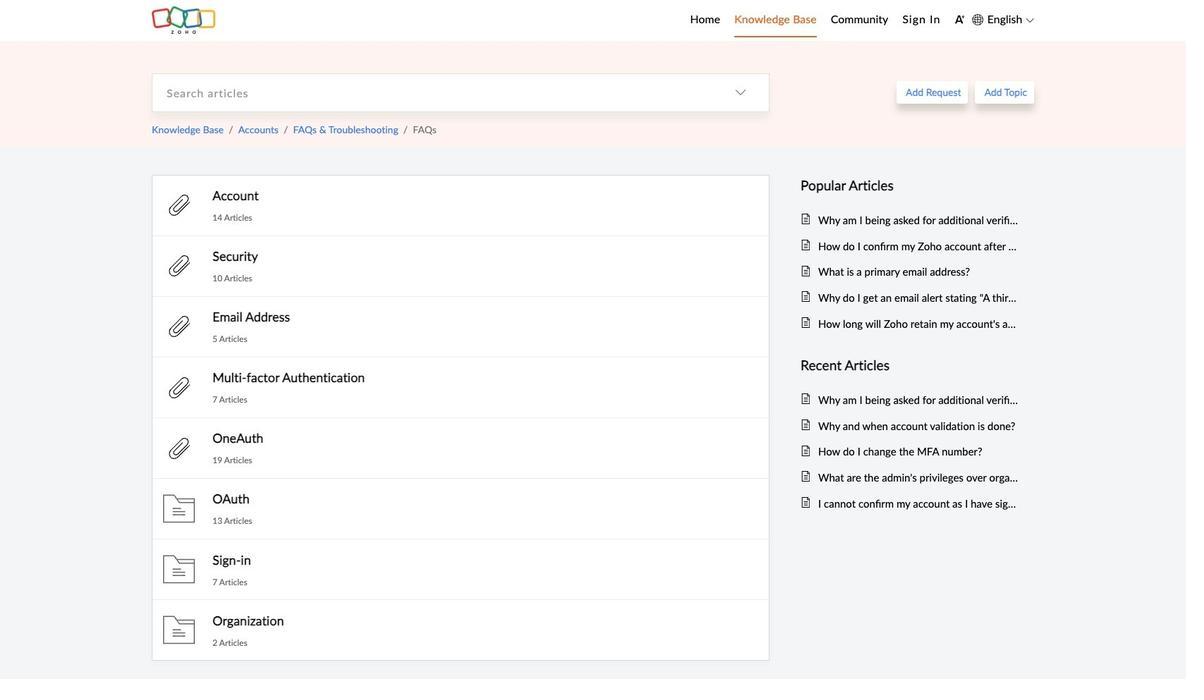 Task type: vqa. For each thing, say whether or not it's contained in the screenshot.
the choose category icon
yes



Task type: locate. For each thing, give the bounding box(es) containing it.
0 vertical spatial heading
[[801, 175, 1020, 197]]

2 heading from the top
[[801, 355, 1020, 377]]

heading
[[801, 175, 1020, 197], [801, 355, 1020, 377]]

user preference element
[[955, 10, 965, 31]]

choose category element
[[712, 74, 769, 111]]

choose languages element
[[972, 11, 1034, 29]]

Search articles field
[[152, 74, 712, 111]]

1 vertical spatial heading
[[801, 355, 1020, 377]]



Task type: describe. For each thing, give the bounding box(es) containing it.
choose category image
[[735, 87, 746, 98]]

1 heading from the top
[[801, 175, 1020, 197]]

user preference image
[[955, 14, 965, 25]]



